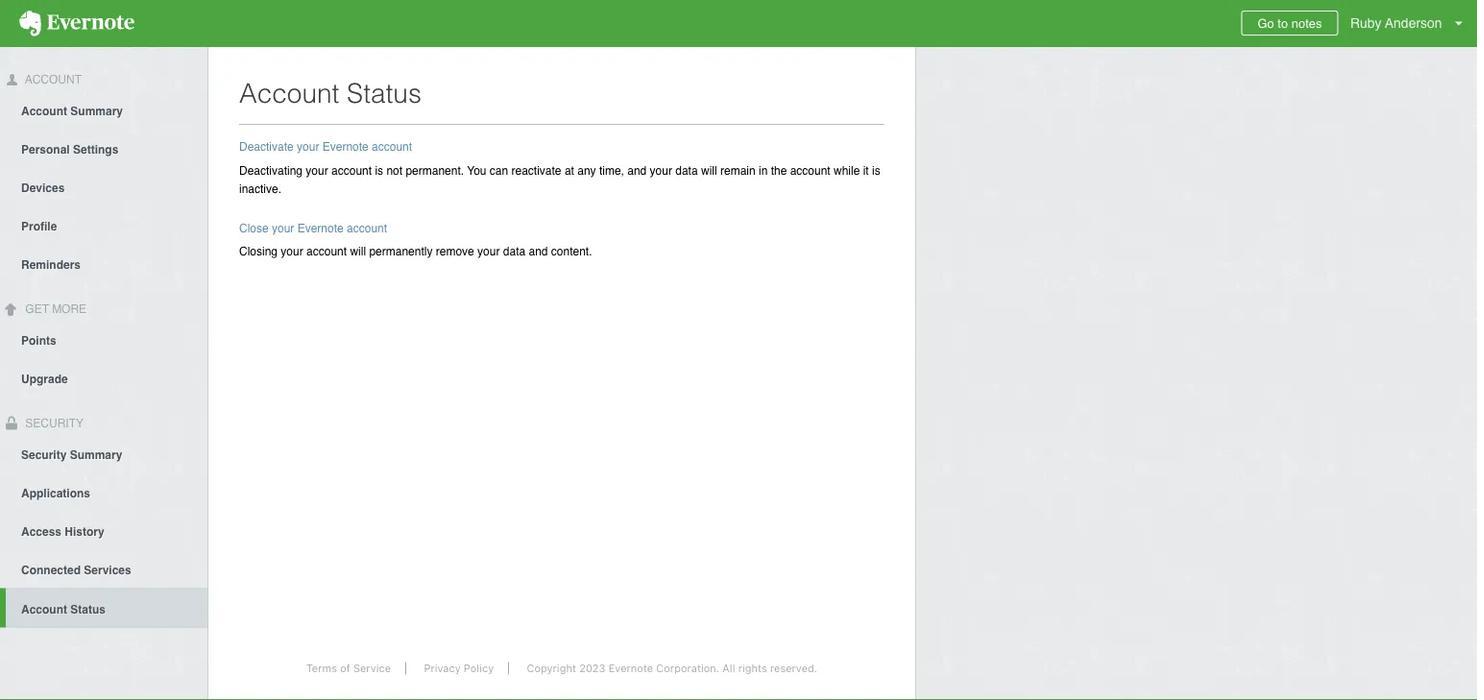 Task type: describe. For each thing, give the bounding box(es) containing it.
deactivate your evernote account
[[239, 140, 412, 154]]

privacy policy
[[424, 662, 494, 675]]

1 vertical spatial status
[[70, 603, 106, 616]]

terms
[[306, 662, 337, 675]]

evernote for is
[[322, 140, 369, 154]]

go to notes link
[[1241, 11, 1338, 36]]

go
[[1258, 16, 1274, 30]]

1 vertical spatial account status
[[21, 603, 106, 616]]

your for deactivate your evernote account
[[297, 140, 319, 154]]

1 horizontal spatial status
[[347, 78, 422, 109]]

get more
[[22, 302, 87, 316]]

ruby
[[1350, 15, 1382, 31]]

evernote link
[[0, 0, 154, 47]]

to
[[1278, 16, 1288, 30]]

settings
[[73, 143, 118, 156]]

1 is from the left
[[375, 164, 383, 177]]

account status link
[[6, 588, 207, 628]]

the
[[771, 164, 787, 177]]

reminders link
[[0, 245, 207, 283]]

security for security
[[22, 416, 84, 430]]

points
[[21, 334, 56, 347]]

deactivating
[[239, 164, 303, 177]]

copyright
[[527, 662, 576, 675]]

account up deactivate
[[239, 78, 339, 109]]

2 vertical spatial evernote
[[609, 662, 653, 675]]

close your evernote account link
[[239, 221, 387, 235]]

more
[[52, 302, 87, 316]]

terms of service
[[306, 662, 391, 675]]

summary for security summary
[[70, 448, 122, 461]]

and inside deactivating your account is not permanent. you can reactivate at any time, and your data will remain in the account while it is inactive.
[[627, 164, 647, 177]]

permanently
[[369, 245, 433, 258]]

any
[[577, 164, 596, 177]]

0 horizontal spatial will
[[350, 245, 366, 258]]

evernote image
[[0, 11, 154, 36]]

your right the time, at top left
[[650, 164, 672, 177]]

account up account summary
[[22, 73, 82, 86]]

account up personal
[[21, 104, 67, 118]]

account down deactivate your evernote account link
[[331, 164, 372, 177]]

ruby anderson
[[1350, 15, 1442, 31]]

history
[[65, 525, 104, 538]]

account up the not
[[372, 140, 412, 154]]

anderson
[[1385, 15, 1442, 31]]

personal settings
[[21, 143, 118, 156]]

service
[[353, 662, 391, 675]]

privacy
[[424, 662, 461, 675]]

deactivating your account is not permanent. you can reactivate at any time, and your data will remain in the account while it is inactive.
[[239, 164, 880, 196]]

security summary
[[21, 448, 122, 461]]

time,
[[599, 164, 624, 177]]

your for close your evernote account
[[272, 221, 294, 235]]

can
[[490, 164, 508, 177]]

account down 'close your evernote account' at the left top of page
[[306, 245, 347, 258]]

your right remove
[[477, 245, 500, 258]]

personal
[[21, 143, 70, 156]]

not
[[386, 164, 403, 177]]

reminders
[[21, 258, 81, 272]]

points link
[[0, 320, 207, 359]]

upgrade link
[[0, 359, 207, 397]]

account summary
[[21, 104, 123, 118]]

personal settings link
[[0, 129, 207, 168]]

1 vertical spatial data
[[503, 245, 526, 258]]

closing your account will permanently remove your data and content.
[[239, 245, 592, 258]]

data inside deactivating your account is not permanent. you can reactivate at any time, and your data will remain in the account while it is inactive.
[[675, 164, 698, 177]]

permanent.
[[406, 164, 464, 177]]

upgrade
[[21, 372, 68, 386]]

rights
[[738, 662, 767, 675]]



Task type: locate. For each thing, give the bounding box(es) containing it.
summary inside security summary link
[[70, 448, 122, 461]]

security up applications
[[21, 448, 67, 461]]

your for closing your account will permanently remove your data and content.
[[281, 245, 303, 258]]

it
[[863, 164, 869, 177]]

services
[[84, 563, 131, 577]]

security up security summary
[[22, 416, 84, 430]]

1 vertical spatial will
[[350, 245, 366, 258]]

reactivate
[[511, 164, 561, 177]]

evernote right deactivate
[[322, 140, 369, 154]]

of
[[340, 662, 350, 675]]

1 vertical spatial evernote
[[297, 221, 344, 235]]

account
[[372, 140, 412, 154], [331, 164, 372, 177], [790, 164, 831, 177], [347, 221, 387, 235], [306, 245, 347, 258]]

2023
[[579, 662, 606, 675]]

your right close
[[272, 221, 294, 235]]

0 vertical spatial data
[[675, 164, 698, 177]]

connected
[[21, 563, 81, 577]]

0 vertical spatial evernote
[[322, 140, 369, 154]]

remove
[[436, 245, 474, 258]]

account right the
[[790, 164, 831, 177]]

0 horizontal spatial status
[[70, 603, 106, 616]]

0 horizontal spatial account status
[[21, 603, 106, 616]]

terms of service link
[[292, 662, 406, 675]]

your right deactivate
[[297, 140, 319, 154]]

connected services link
[[0, 550, 207, 588]]

account up permanently at the top
[[347, 221, 387, 235]]

security
[[22, 416, 84, 430], [21, 448, 67, 461]]

data left remain
[[675, 164, 698, 177]]

your for deactivating your account is not permanent. you can reactivate at any time, and your data will remain in the account while it is inactive.
[[306, 164, 328, 177]]

status down connected services
[[70, 603, 106, 616]]

security for security summary
[[21, 448, 67, 461]]

and right the time, at top left
[[627, 164, 647, 177]]

corporation.
[[656, 662, 720, 675]]

is right it
[[872, 164, 880, 177]]

will
[[701, 164, 717, 177], [350, 245, 366, 258]]

will left permanently at the top
[[350, 245, 366, 258]]

deactivate
[[239, 140, 294, 154]]

data
[[675, 164, 698, 177], [503, 245, 526, 258]]

and left content.
[[529, 245, 548, 258]]

1 horizontal spatial data
[[675, 164, 698, 177]]

profile
[[21, 220, 57, 233]]

account status down connected
[[21, 603, 106, 616]]

evernote right close
[[297, 221, 344, 235]]

remain
[[720, 164, 756, 177]]

1 vertical spatial summary
[[70, 448, 122, 461]]

security summary link
[[0, 435, 207, 473]]

in
[[759, 164, 768, 177]]

summary up applications link
[[70, 448, 122, 461]]

connected services
[[21, 563, 131, 577]]

evernote
[[322, 140, 369, 154], [297, 221, 344, 235], [609, 662, 653, 675]]

status
[[347, 78, 422, 109], [70, 603, 106, 616]]

summary up "personal settings" link
[[70, 104, 123, 118]]

0 vertical spatial will
[[701, 164, 717, 177]]

profile link
[[0, 206, 207, 245]]

policy
[[464, 662, 494, 675]]

will left remain
[[701, 164, 717, 177]]

and
[[627, 164, 647, 177], [529, 245, 548, 258]]

privacy policy link
[[410, 662, 509, 675]]

ruby anderson link
[[1346, 0, 1477, 47]]

evernote right 2023
[[609, 662, 653, 675]]

0 vertical spatial security
[[22, 416, 84, 430]]

while
[[834, 164, 860, 177]]

2 is from the left
[[872, 164, 880, 177]]

will inside deactivating your account is not permanent. you can reactivate at any time, and your data will remain in the account while it is inactive.
[[701, 164, 717, 177]]

1 vertical spatial and
[[529, 245, 548, 258]]

1 vertical spatial security
[[21, 448, 67, 461]]

0 vertical spatial summary
[[70, 104, 123, 118]]

copyright 2023 evernote corporation. all rights reserved.
[[527, 662, 817, 675]]

security inside security summary link
[[21, 448, 67, 461]]

all
[[723, 662, 735, 675]]

1 horizontal spatial and
[[627, 164, 647, 177]]

you
[[467, 164, 486, 177]]

data left content.
[[503, 245, 526, 258]]

summary inside account summary link
[[70, 104, 123, 118]]

close your evernote account
[[239, 221, 387, 235]]

get
[[25, 302, 49, 316]]

notes
[[1292, 16, 1322, 30]]

content.
[[551, 245, 592, 258]]

devices
[[21, 181, 65, 195]]

is
[[375, 164, 383, 177], [872, 164, 880, 177]]

close
[[239, 221, 269, 235]]

access history link
[[0, 511, 207, 550]]

your down deactivate your evernote account link
[[306, 164, 328, 177]]

access history
[[21, 525, 104, 538]]

0 vertical spatial account status
[[239, 78, 422, 109]]

0 vertical spatial and
[[627, 164, 647, 177]]

account summary link
[[0, 91, 207, 129]]

devices link
[[0, 168, 207, 206]]

status up the not
[[347, 78, 422, 109]]

evernote for will
[[297, 221, 344, 235]]

go to notes
[[1258, 16, 1322, 30]]

account status
[[239, 78, 422, 109], [21, 603, 106, 616]]

your down 'close your evernote account' at the left top of page
[[281, 245, 303, 258]]

closing
[[239, 245, 278, 258]]

0 horizontal spatial and
[[529, 245, 548, 258]]

inactive.
[[239, 182, 281, 196]]

deactivate your evernote account link
[[239, 140, 412, 154]]

access
[[21, 525, 62, 538]]

at
[[565, 164, 574, 177]]

reserved.
[[770, 662, 817, 675]]

applications
[[21, 486, 90, 500]]

1 horizontal spatial will
[[701, 164, 717, 177]]

0 horizontal spatial is
[[375, 164, 383, 177]]

applications link
[[0, 473, 207, 511]]

0 horizontal spatial data
[[503, 245, 526, 258]]

1 horizontal spatial is
[[872, 164, 880, 177]]

your
[[297, 140, 319, 154], [306, 164, 328, 177], [650, 164, 672, 177], [272, 221, 294, 235], [281, 245, 303, 258], [477, 245, 500, 258]]

0 vertical spatial status
[[347, 78, 422, 109]]

account
[[22, 73, 82, 86], [239, 78, 339, 109], [21, 104, 67, 118], [21, 603, 67, 616]]

1 horizontal spatial account status
[[239, 78, 422, 109]]

account down connected
[[21, 603, 67, 616]]

summary
[[70, 104, 123, 118], [70, 448, 122, 461]]

account status up deactivate your evernote account
[[239, 78, 422, 109]]

is left the not
[[375, 164, 383, 177]]

summary for account summary
[[70, 104, 123, 118]]



Task type: vqa. For each thing, say whether or not it's contained in the screenshot.
the bottommost Dropdown List menu
no



